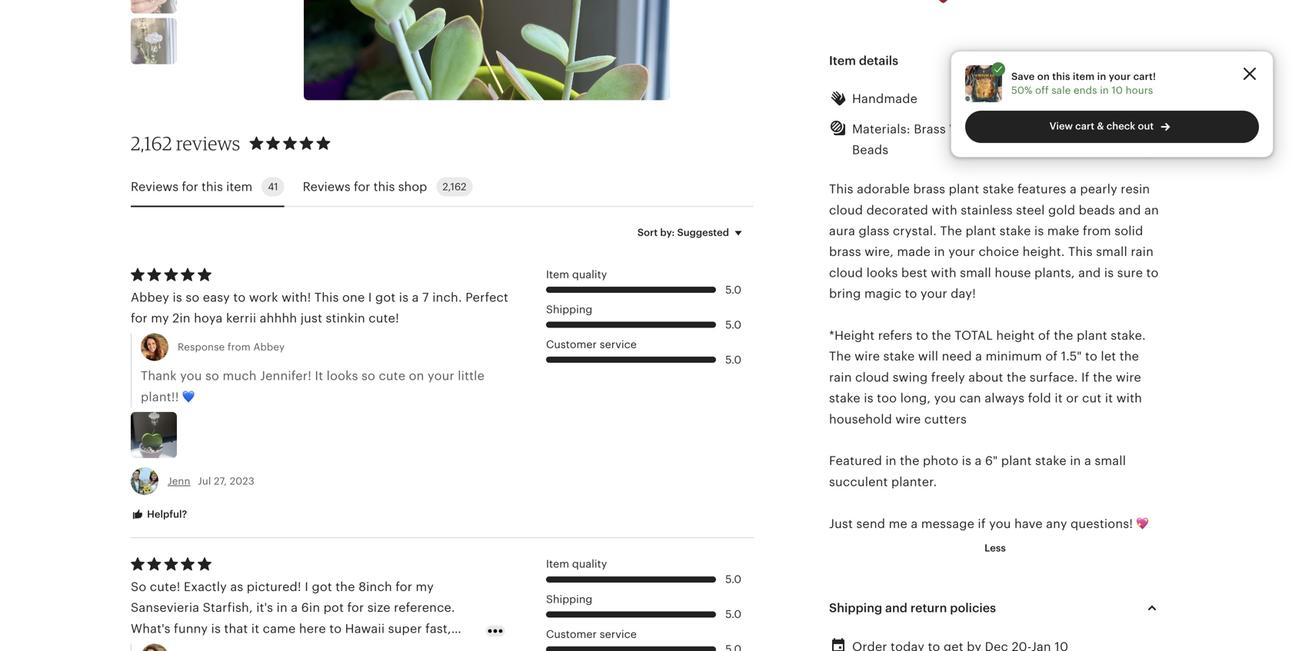 Task type: locate. For each thing, give the bounding box(es) containing it.
0 horizontal spatial so
[[186, 291, 200, 304]]

resin
[[1121, 182, 1150, 196]]

0 vertical spatial i
[[368, 291, 372, 304]]

0 vertical spatial item quality
[[546, 268, 607, 281]]

this down reviews
[[202, 180, 223, 194]]

2 reviews from the left
[[303, 180, 351, 194]]

1 horizontal spatial rain
[[1131, 245, 1154, 259]]

0 horizontal spatial 2,162
[[131, 132, 172, 155]]

0 horizontal spatial got
[[312, 580, 332, 594]]

this up aura
[[829, 182, 854, 196]]

wire down long,
[[896, 413, 921, 426]]

plant down stainless
[[966, 224, 996, 238]]

got inside abbey is so easy to work with! this one i got is a 7 inch. perfect for my 2in hoya kerrii ahhhh just stinkin cute!
[[375, 291, 396, 304]]

you up cutters
[[934, 392, 956, 405]]

1 vertical spatial from
[[228, 342, 251, 353]]

item inside save on this item in your cart! 50% off sale ends in 10 hours
[[1073, 71, 1095, 82]]

0 horizontal spatial this
[[315, 291, 339, 304]]

item details button
[[815, 42, 1175, 79]]

the down minimum at the bottom of page
[[1007, 371, 1027, 385]]

2 vertical spatial and
[[885, 602, 908, 616]]

to up kerrii
[[233, 291, 246, 304]]

your up 10
[[1109, 71, 1131, 82]]

4 5.0 from the top
[[726, 573, 742, 586]]

cute! right stinkin
[[369, 312, 399, 325]]

this up 'sale'
[[1053, 71, 1071, 82]]

1 customer service from the top
[[546, 339, 637, 351]]

this inside save on this item in your cart! 50% off sale ends in 10 hours
[[1053, 71, 1071, 82]]

decorated
[[867, 203, 929, 217]]

a
[[1070, 182, 1077, 196], [412, 291, 419, 304], [976, 350, 982, 364], [975, 454, 982, 468], [1085, 454, 1092, 468], [911, 517, 918, 531], [291, 601, 298, 615]]

the up planter.
[[900, 454, 920, 468]]

1 customer from the top
[[546, 339, 597, 351]]

for left 2in on the left of page
[[131, 312, 148, 325]]

less
[[985, 543, 1006, 554]]

1 quality from the top
[[572, 268, 607, 281]]

solid
[[1115, 224, 1144, 238]]

tab list
[[131, 168, 754, 207]]

0 horizontal spatial my
[[151, 312, 169, 325]]

this down make
[[1069, 245, 1093, 259]]

a left 7 at left top
[[412, 291, 419, 304]]

always
[[985, 392, 1025, 405]]

too
[[877, 392, 897, 405]]

small up questions!
[[1095, 454, 1126, 468]]

is left 6"
[[962, 454, 972, 468]]

your inside save on this item in your cart! 50% off sale ends in 10 hours
[[1109, 71, 1131, 82]]

item up ends at the top of the page
[[1073, 71, 1095, 82]]

small up day!
[[960, 266, 992, 280]]

1 horizontal spatial on
[[1038, 71, 1050, 82]]

1 horizontal spatial brass
[[913, 182, 946, 196]]

2 5.0 from the top
[[726, 319, 742, 331]]

with!
[[282, 291, 311, 304]]

2 vertical spatial you
[[989, 517, 1011, 531]]

quality
[[572, 268, 607, 281], [572, 558, 607, 571]]

so
[[131, 580, 146, 594]]

abbey left 'easy'
[[131, 291, 169, 304]]

succulent
[[829, 475, 888, 489]]

faster
[[131, 643, 165, 652]]

reviews
[[176, 132, 240, 155]]

2 vertical spatial wire
[[896, 413, 921, 426]]

0 vertical spatial 2,162
[[131, 132, 172, 155]]

with up day!
[[931, 266, 957, 280]]

1 horizontal spatial so
[[205, 369, 219, 383]]

the up the will
[[932, 329, 951, 343]]

plant up stainless
[[949, 182, 980, 196]]

1 vertical spatial small
[[960, 266, 992, 280]]

1 horizontal spatial the
[[940, 224, 962, 238]]

you up 💙
[[180, 369, 202, 383]]

cloud inside *height refers to the total height of the plant stake. the wire stake will need a minimum of 1.5" to let the rain cloud swing freely about the surface. if the wire stake is too long, you can always fold it or cut it with household wire cutters
[[855, 371, 889, 385]]

a inside abbey is so easy to work with! this one i got is a 7 inch. perfect for my 2in hoya kerrii ahhhh just stinkin cute!
[[412, 291, 419, 304]]

2 vertical spatial small
[[1095, 454, 1126, 468]]

stake down refers
[[884, 350, 915, 364]]

0 horizontal spatial and
[[885, 602, 908, 616]]

in inside so cute! exactly as pictured! i got the 8inch for my sansevieria starfish, it's in a 6in pot for size reference. what's funny is that it came here to hawaii super fast, faster than shipping from other states.
[[277, 601, 288, 615]]

1 vertical spatial cute!
[[150, 580, 180, 594]]

plants,
[[1035, 266, 1075, 280]]

this left the shop
[[374, 180, 395, 194]]

cloud up bring
[[829, 266, 863, 280]]

and up solid
[[1119, 203, 1141, 217]]

5.0
[[726, 284, 742, 296], [726, 319, 742, 331], [726, 354, 742, 366], [726, 573, 742, 586], [726, 609, 742, 621]]

house
[[995, 266, 1031, 280]]

1 horizontal spatial got
[[375, 291, 396, 304]]

reviews for this item
[[131, 180, 253, 194]]

rain cloud plant stake. house plant decor. wire plant stake. image 8 image
[[131, 18, 177, 64]]

the down *height
[[829, 350, 851, 364]]

for
[[182, 180, 198, 194], [354, 180, 370, 194], [131, 312, 148, 325], [396, 580, 412, 594], [347, 601, 364, 615]]

i inside so cute! exactly as pictured! i got the 8inch for my sansevieria starfish, it's in a 6in pot for size reference. what's funny is that it came here to hawaii super fast, faster than shipping from other states.
[[305, 580, 309, 594]]

1 vertical spatial abbey
[[253, 342, 285, 353]]

2 horizontal spatial it
[[1105, 392, 1113, 405]]

easy
[[203, 291, 230, 304]]

of right height
[[1038, 329, 1051, 343]]

0 vertical spatial cute!
[[369, 312, 399, 325]]

reference.
[[394, 601, 455, 615]]

item details
[[829, 54, 899, 68]]

0 horizontal spatial reviews
[[131, 180, 179, 194]]

2 vertical spatial this
[[315, 291, 339, 304]]

0 vertical spatial item
[[829, 54, 856, 68]]

with up crystal.
[[932, 203, 958, 217]]

you right if
[[989, 517, 1011, 531]]

sale
[[1052, 85, 1071, 96]]

1 horizontal spatial my
[[416, 580, 434, 594]]

shipping
[[199, 643, 251, 652]]

and
[[1119, 203, 1141, 217], [1079, 266, 1101, 280], [885, 602, 908, 616]]

cute!
[[369, 312, 399, 325], [150, 580, 180, 594]]

it's
[[256, 601, 273, 615]]

and right plants,
[[1079, 266, 1101, 280]]

policies
[[950, 602, 996, 616]]

cute! up sansevieria
[[150, 580, 180, 594]]

1 vertical spatial on
[[409, 369, 424, 383]]

response
[[178, 342, 225, 353]]

1 horizontal spatial and
[[1079, 266, 1101, 280]]

2,162 for 2,162 reviews
[[131, 132, 172, 155]]

the
[[940, 224, 962, 238], [829, 350, 851, 364]]

2,162 right the shop
[[443, 181, 467, 193]]

0 vertical spatial service
[[600, 339, 637, 351]]

funny
[[174, 622, 208, 636]]

0 horizontal spatial item
[[226, 180, 253, 194]]

stake.
[[1111, 329, 1146, 343]]

i right one
[[368, 291, 372, 304]]

2 vertical spatial with
[[1117, 392, 1142, 405]]

1 horizontal spatial you
[[934, 392, 956, 405]]

to right sure
[[1147, 266, 1159, 280]]

stake right 6"
[[1035, 454, 1067, 468]]

a left "6in"
[[291, 601, 298, 615]]

it left or at the bottom
[[1055, 392, 1063, 405]]

an
[[1145, 203, 1159, 217]]

so for easy
[[186, 291, 200, 304]]

1 vertical spatial customer
[[546, 628, 597, 641]]

so for much
[[205, 369, 219, 383]]

1 vertical spatial looks
[[327, 369, 358, 383]]

got inside so cute! exactly as pictured! i got the 8inch for my sansevieria starfish, it's in a 6in pot for size reference. what's funny is that it came here to hawaii super fast, faster than shipping from other states.
[[312, 580, 332, 594]]

to down the best
[[905, 287, 917, 301]]

pearly
[[1080, 182, 1118, 196]]

0 vertical spatial quality
[[572, 268, 607, 281]]

stake
[[983, 182, 1014, 196], [1000, 224, 1031, 238], [884, 350, 915, 364], [829, 392, 861, 405], [1035, 454, 1067, 468]]

in inside this adorable brass plant stake features a pearly resin cloud decorated with stainless steel gold beads and an aura glass crystal. the plant stake is make from solid brass wire, made in your choice height. this small rain cloud looks best with small house plants, and is sure to bring magic to your day!
[[934, 245, 945, 259]]

1 vertical spatial my
[[416, 580, 434, 594]]

steel
[[1016, 203, 1045, 217]]

you inside *height refers to the total height of the plant stake. the wire stake will need a minimum of 1.5" to let the rain cloud swing freely about the surface. if the wire stake is too long, you can always fold it or cut it with household wire cutters
[[934, 392, 956, 405]]

looks right the it
[[327, 369, 358, 383]]

brass up decorated at the top right of page
[[913, 182, 946, 196]]

item
[[829, 54, 856, 68], [546, 268, 569, 281], [546, 558, 569, 571]]

reviews right the 41
[[303, 180, 351, 194]]

got up "6in"
[[312, 580, 332, 594]]

on
[[1038, 71, 1050, 82], [409, 369, 424, 383]]

is left 7 at left top
[[399, 291, 409, 304]]

the inside *height refers to the total height of the plant stake. the wire stake will need a minimum of 1.5" to let the rain cloud swing freely about the surface. if the wire stake is too long, you can always fold it or cut it with household wire cutters
[[829, 350, 851, 364]]

reviews for reviews for this shop
[[303, 180, 351, 194]]

my up reference.
[[416, 580, 434, 594]]

for right pot
[[347, 601, 364, 615]]

brass down aura
[[829, 245, 861, 259]]

0 horizontal spatial you
[[180, 369, 202, 383]]

6"
[[985, 454, 998, 468]]

0 horizontal spatial rain
[[829, 371, 852, 385]]

your left little
[[428, 369, 454, 383]]

service
[[600, 339, 637, 351], [600, 628, 637, 641]]

2,162 reviews
[[131, 132, 240, 155]]

is up 2in on the left of page
[[173, 291, 182, 304]]

came
[[263, 622, 296, 636]]

2 quality from the top
[[572, 558, 607, 571]]

1 horizontal spatial looks
[[867, 266, 898, 280]]

reviews for reviews for this item
[[131, 180, 179, 194]]

2,162 left reviews
[[131, 132, 172, 155]]

the right if
[[1093, 371, 1113, 385]]

from inside so cute! exactly as pictured! i got the 8inch for my sansevieria starfish, it's in a 6in pot for size reference. what's funny is that it came here to hawaii super fast, faster than shipping from other states.
[[254, 643, 283, 652]]

0 vertical spatial my
[[151, 312, 169, 325]]

1 vertical spatial item
[[226, 180, 253, 194]]

will
[[918, 350, 939, 364]]

off
[[1035, 85, 1049, 96]]

me
[[889, 517, 908, 531]]

0 horizontal spatial cute!
[[150, 580, 180, 594]]

this for reviews for this shop
[[374, 180, 395, 194]]

0 vertical spatial this
[[829, 182, 854, 196]]

cute! inside so cute! exactly as pictured! i got the 8inch for my sansevieria starfish, it's in a 6in pot for size reference. what's funny is that it came here to hawaii super fast, faster than shipping from other states.
[[150, 580, 180, 594]]

1 horizontal spatial item
[[1073, 71, 1095, 82]]

2 item quality from the top
[[546, 558, 607, 571]]

is left too
[[864, 392, 874, 405]]

from up 'much'
[[228, 342, 251, 353]]

work
[[249, 291, 278, 304]]

handmade
[[852, 92, 918, 106]]

2 horizontal spatial so
[[362, 369, 375, 383]]

0 vertical spatial customer service
[[546, 339, 637, 351]]

rain down *height
[[829, 371, 852, 385]]

1 horizontal spatial it
[[1055, 392, 1063, 405]]

the right let
[[1120, 350, 1139, 364]]

1 vertical spatial service
[[600, 628, 637, 641]]

hawaii
[[345, 622, 385, 636]]

the up pot
[[336, 580, 355, 594]]

1 horizontal spatial this
[[374, 180, 395, 194]]

1 reviews from the left
[[131, 180, 179, 194]]

a inside so cute! exactly as pictured! i got the 8inch for my sansevieria starfish, it's in a 6in pot for size reference. what's funny is that it came here to hawaii super fast, faster than shipping from other states.
[[291, 601, 298, 615]]

0 horizontal spatial the
[[829, 350, 851, 364]]

reviews down the 2,162 reviews
[[131, 180, 179, 194]]

looks
[[867, 266, 898, 280], [327, 369, 358, 383]]

rain inside *height refers to the total height of the plant stake. the wire stake will need a minimum of 1.5" to let the rain cloud swing freely about the surface. if the wire stake is too long, you can always fold it or cut it with household wire cutters
[[829, 371, 852, 385]]

cloud up too
[[855, 371, 889, 385]]

to up states.
[[329, 622, 342, 636]]

0 horizontal spatial looks
[[327, 369, 358, 383]]

0 vertical spatial abbey
[[131, 291, 169, 304]]

cute! inside abbey is so easy to work with! this one i got is a 7 inch. perfect for my 2in hoya kerrii ahhhh just stinkin cute!
[[369, 312, 399, 325]]

2 horizontal spatial wire
[[1116, 371, 1142, 385]]

the
[[932, 329, 951, 343], [1054, 329, 1074, 343], [1120, 350, 1139, 364], [1007, 371, 1027, 385], [1093, 371, 1113, 385], [900, 454, 920, 468], [336, 580, 355, 594]]

so left cute
[[362, 369, 375, 383]]

is inside *height refers to the total height of the plant stake. the wire stake will need a minimum of 1.5" to let the rain cloud swing freely about the surface. if the wire stake is too long, you can always fold it or cut it with household wire cutters
[[864, 392, 874, 405]]

1 vertical spatial customer service
[[546, 628, 637, 641]]

this inside abbey is so easy to work with! this one i got is a 7 inch. perfect for my 2in hoya kerrii ahhhh just stinkin cute!
[[315, 291, 339, 304]]

0 horizontal spatial it
[[251, 622, 259, 636]]

0 horizontal spatial wire
[[855, 350, 880, 364]]

0 vertical spatial item
[[1073, 71, 1095, 82]]

to up the will
[[916, 329, 929, 343]]

on right cute
[[409, 369, 424, 383]]

it right cut
[[1105, 392, 1113, 405]]

*height
[[829, 329, 875, 343]]

1 vertical spatial quality
[[572, 558, 607, 571]]

bring
[[829, 287, 861, 301]]

from down "came"
[[254, 643, 283, 652]]

so left 'much'
[[205, 369, 219, 383]]

brass
[[913, 182, 946, 196], [829, 245, 861, 259]]

1 vertical spatial brass
[[829, 245, 861, 259]]

message
[[921, 517, 975, 531]]

stake up household
[[829, 392, 861, 405]]

0 vertical spatial the
[[940, 224, 962, 238]]

or
[[1066, 392, 1079, 405]]

your
[[1109, 71, 1131, 82], [949, 245, 975, 259], [921, 287, 948, 301], [428, 369, 454, 383]]

0 vertical spatial wire
[[855, 350, 880, 364]]

to inside so cute! exactly as pictured! i got the 8inch for my sansevieria starfish, it's in a 6in pot for size reference. what's funny is that it came here to hawaii super fast, faster than shipping from other states.
[[329, 622, 342, 636]]

2 vertical spatial from
[[254, 643, 283, 652]]

sort by: suggested
[[638, 227, 729, 238]]

1 horizontal spatial 2,162
[[443, 181, 467, 193]]

1 vertical spatial of
[[1046, 350, 1058, 364]]

1 vertical spatial rain
[[829, 371, 852, 385]]

7
[[422, 291, 429, 304]]

a up 'gold'
[[1070, 182, 1077, 196]]

1 vertical spatial you
[[934, 392, 956, 405]]

jenn link
[[168, 476, 190, 487]]

height.
[[1023, 245, 1065, 259]]

of left 1.5"
[[1046, 350, 1058, 364]]

this for save on this item in your cart! 50% off sale ends in 10 hours
[[1053, 71, 1071, 82]]

1 vertical spatial got
[[312, 580, 332, 594]]

return
[[911, 602, 947, 616]]

1 horizontal spatial this
[[829, 182, 854, 196]]

0 vertical spatial brass
[[913, 182, 946, 196]]

it right that
[[251, 622, 259, 636]]

perfect
[[466, 291, 509, 304]]

a down total
[[976, 350, 982, 364]]

plant up let
[[1077, 329, 1108, 343]]

2 horizontal spatial from
[[1083, 224, 1111, 238]]

looks up magic
[[867, 266, 898, 280]]

1 vertical spatial 2,162
[[443, 181, 467, 193]]

1 vertical spatial item quality
[[546, 558, 607, 571]]

1 horizontal spatial cute!
[[369, 312, 399, 325]]

2 horizontal spatial this
[[1069, 245, 1093, 259]]

with right cut
[[1117, 392, 1142, 405]]

0 horizontal spatial this
[[202, 180, 223, 194]]

stake up stainless
[[983, 182, 1014, 196]]

*height refers to the total height of the plant stake. the wire stake will need a minimum of 1.5" to let the rain cloud swing freely about the surface. if the wire stake is too long, you can always fold it or cut it with household wire cutters
[[829, 329, 1146, 426]]

save
[[1012, 71, 1035, 82]]

item left the 41
[[226, 180, 253, 194]]

is inside featured in the photo is a 6" plant stake in a small succulent planter.
[[962, 454, 972, 468]]

my left 2in on the left of page
[[151, 312, 169, 325]]

&
[[1097, 120, 1104, 132]]

the right crystal.
[[940, 224, 962, 238]]

much
[[223, 369, 257, 383]]

plant right 6"
[[1001, 454, 1032, 468]]

is
[[1035, 224, 1044, 238], [1105, 266, 1114, 280], [173, 291, 182, 304], [399, 291, 409, 304], [864, 392, 874, 405], [962, 454, 972, 468], [211, 622, 221, 636]]

thank you so much jennifer! it looks so cute on your little plant!! 💙
[[141, 369, 485, 404]]

best
[[902, 266, 928, 280]]

this adorable brass plant stake features a pearly resin cloud decorated with stainless steel gold beads and an aura glass crystal. the plant stake is make from solid brass wire, made in your choice height. this small rain cloud looks best with small house plants, and is sure to bring magic to your day!
[[829, 182, 1159, 301]]

item inside dropdown button
[[829, 54, 856, 68]]

about
[[969, 371, 1004, 385]]

got right one
[[375, 291, 396, 304]]

1 vertical spatial i
[[305, 580, 309, 594]]

abbey down "ahhhh"
[[253, 342, 285, 353]]

so inside abbey is so easy to work with! this one i got is a 7 inch. perfect for my 2in hoya kerrii ahhhh just stinkin cute!
[[186, 291, 200, 304]]

crystal.
[[893, 224, 937, 238]]

0 horizontal spatial abbey
[[131, 291, 169, 304]]

the inside so cute! exactly as pictured! i got the 8inch for my sansevieria starfish, it's in a 6in pot for size reference. what's funny is that it came here to hawaii super fast, faster than shipping from other states.
[[336, 580, 355, 594]]

2 customer from the top
[[546, 628, 597, 641]]

fold
[[1028, 392, 1052, 405]]

cut
[[1082, 392, 1102, 405]]

1 horizontal spatial from
[[254, 643, 283, 652]]

1 horizontal spatial i
[[368, 291, 372, 304]]

wire down *height
[[855, 350, 880, 364]]

shipping inside dropdown button
[[829, 602, 882, 616]]

2 vertical spatial cloud
[[855, 371, 889, 385]]

cloud up aura
[[829, 203, 863, 217]]

small down solid
[[1096, 245, 1128, 259]]

wire down let
[[1116, 371, 1142, 385]]

is up "height."
[[1035, 224, 1044, 238]]

i
[[368, 291, 372, 304], [305, 580, 309, 594]]

0 vertical spatial and
[[1119, 203, 1141, 217]]

1 vertical spatial the
[[829, 350, 851, 364]]

so up 2in on the left of page
[[186, 291, 200, 304]]

my
[[151, 312, 169, 325], [416, 580, 434, 594]]

and left return
[[885, 602, 908, 616]]

0 vertical spatial customer
[[546, 339, 597, 351]]

to left let
[[1085, 350, 1098, 364]]

i up "6in"
[[305, 580, 309, 594]]

1 horizontal spatial wire
[[896, 413, 921, 426]]

on up off
[[1038, 71, 1050, 82]]



Task type: describe. For each thing, give the bounding box(es) containing it.
1 vertical spatial with
[[931, 266, 957, 280]]

for right 8inch
[[396, 580, 412, 594]]

1 service from the top
[[600, 339, 637, 351]]

ends
[[1074, 85, 1097, 96]]

out
[[1138, 120, 1154, 132]]

just send me a message if you have any questions! 💖
[[829, 517, 1149, 531]]

1 vertical spatial item
[[546, 268, 569, 281]]

have
[[1015, 517, 1043, 531]]

shipping and return policies button
[[815, 590, 1175, 627]]

pearl
[[1040, 122, 1070, 136]]

on inside save on this item in your cart! 50% off sale ends in 10 hours
[[1038, 71, 1050, 82]]

item for on
[[1073, 71, 1095, 82]]

swing
[[893, 371, 928, 385]]

0 vertical spatial with
[[932, 203, 958, 217]]

cart
[[1076, 120, 1095, 132]]

this for reviews for this item
[[202, 180, 223, 194]]

for left the shop
[[354, 180, 370, 194]]

27,
[[214, 476, 227, 487]]

1 vertical spatial this
[[1069, 245, 1093, 259]]

thank
[[141, 369, 177, 383]]

a inside this adorable brass plant stake features a pearly resin cloud decorated with stainless steel gold beads and an aura glass crystal. the plant stake is make from solid brass wire, made in your choice height. this small rain cloud looks best with small house plants, and is sure to bring magic to your day!
[[1070, 182, 1077, 196]]

to inside abbey is so easy to work with! this one i got is a 7 inch. perfect for my 2in hoya kerrii ahhhh just stinkin cute!
[[233, 291, 246, 304]]

the inside this adorable brass plant stake features a pearly resin cloud decorated with stainless steel gold beads and an aura glass crystal. the plant stake is make from solid brass wire, made in your choice height. this small rain cloud looks best with small house plants, and is sure to bring magic to your day!
[[940, 224, 962, 238]]

details
[[859, 54, 899, 68]]

1 item quality from the top
[[546, 268, 607, 281]]

can
[[960, 392, 981, 405]]

helpful?
[[145, 509, 187, 520]]

rain inside this adorable brass plant stake features a pearly resin cloud decorated with stainless steel gold beads and an aura glass crystal. the plant stake is make from solid brass wire, made in your choice height. this small rain cloud looks best with small house plants, and is sure to bring magic to your day!
[[1131, 245, 1154, 259]]

size
[[368, 601, 391, 615]]

gold
[[1048, 203, 1076, 217]]

looks inside the thank you so much jennifer! it looks so cute on your little plant!! 💙
[[327, 369, 358, 383]]

a right 'me'
[[911, 517, 918, 531]]

your down the best
[[921, 287, 948, 301]]

check
[[1107, 120, 1136, 132]]

2 customer service from the top
[[546, 628, 637, 641]]

brass
[[914, 122, 946, 136]]

abbey is so easy to work with! this one i got is a 7 inch. perfect for my 2in hoya kerrii ahhhh just stinkin cute!
[[131, 291, 509, 325]]

0 vertical spatial small
[[1096, 245, 1128, 259]]

a down cut
[[1085, 454, 1092, 468]]

0 vertical spatial of
[[1038, 329, 1051, 343]]

shop
[[398, 180, 427, 194]]

made
[[897, 245, 931, 259]]

for down the 2,162 reviews
[[182, 180, 198, 194]]

exactly
[[184, 580, 227, 594]]

view cart & check out link
[[965, 111, 1259, 143]]

surface.
[[1030, 371, 1078, 385]]

my inside so cute! exactly as pictured! i got the 8inch for my sansevieria starfish, it's in a 6in pot for size reference. what's funny is that it came here to hawaii super fast, faster than shipping from other states.
[[416, 580, 434, 594]]

0 horizontal spatial brass
[[829, 245, 861, 259]]

from inside this adorable brass plant stake features a pearly resin cloud decorated with stainless steel gold beads and an aura glass crystal. the plant stake is make from solid brass wire, made in your choice height. this small rain cloud looks best with small house plants, and is sure to bring magic to your day!
[[1083, 224, 1111, 238]]

shipping and return policies
[[829, 602, 996, 616]]

beads
[[1079, 203, 1115, 217]]

2 horizontal spatial you
[[989, 517, 1011, 531]]

small inside featured in the photo is a 6" plant stake in a small succulent planter.
[[1095, 454, 1126, 468]]

the inside featured in the photo is a 6" plant stake in a small succulent planter.
[[900, 454, 920, 468]]

imitation
[[983, 122, 1037, 136]]

featured in the photo is a 6" plant stake in a small succulent planter.
[[829, 454, 1126, 489]]

2023
[[230, 476, 255, 487]]

here
[[299, 622, 326, 636]]

glass
[[859, 224, 890, 238]]

you inside the thank you so much jennifer! it looks so cute on your little plant!! 💙
[[180, 369, 202, 383]]

save on this item in your cart! 50% off sale ends in 10 hours
[[1012, 71, 1156, 96]]

than
[[168, 643, 195, 652]]

2 vertical spatial item
[[546, 558, 569, 571]]

aura
[[829, 224, 856, 238]]

less button
[[973, 535, 1018, 562]]

2 horizontal spatial and
[[1119, 203, 1141, 217]]

with inside *height refers to the total height of the plant stake. the wire stake will need a minimum of 1.5" to let the rain cloud swing freely about the surface. if the wire stake is too long, you can always fold it or cut it with household wire cutters
[[1117, 392, 1142, 405]]

if
[[1082, 371, 1090, 385]]

it
[[315, 369, 323, 383]]

5 5.0 from the top
[[726, 609, 742, 621]]

household
[[829, 413, 892, 426]]

materials:
[[852, 122, 911, 136]]

is inside so cute! exactly as pictured! i got the 8inch for my sansevieria starfish, it's in a 6in pot for size reference. what's funny is that it came here to hawaii super fast, faster than shipping from other states.
[[211, 622, 221, 636]]

sort
[[638, 227, 658, 238]]

states.
[[322, 643, 361, 652]]

beads
[[852, 143, 889, 157]]

a inside *height refers to the total height of the plant stake. the wire stake will need a minimum of 1.5" to let the rain cloud swing freely about the surface. if the wire stake is too long, you can always fold it or cut it with household wire cutters
[[976, 350, 982, 364]]

abbey inside abbey is so easy to work with! this one i got is a 7 inch. perfect for my 2in hoya kerrii ahhhh just stinkin cute!
[[131, 291, 169, 304]]

view cart & check out
[[1050, 120, 1154, 132]]

as
[[230, 580, 243, 594]]

adorable
[[857, 182, 910, 196]]

1 horizontal spatial abbey
[[253, 342, 285, 353]]

the up 1.5"
[[1054, 329, 1074, 343]]

inch.
[[432, 291, 462, 304]]

cutters
[[925, 413, 967, 426]]

wire,
[[865, 245, 894, 259]]

cart!
[[1134, 71, 1156, 82]]

if
[[978, 517, 986, 531]]

sort by: suggested button
[[626, 217, 759, 249]]

stake down 'steel'
[[1000, 224, 1031, 238]]

day!
[[951, 287, 976, 301]]

it inside so cute! exactly as pictured! i got the 8inch for my sansevieria starfish, it's in a 6in pot for size reference. what's funny is that it came here to hawaii super fast, faster than shipping from other states.
[[251, 622, 259, 636]]

by:
[[660, 227, 675, 238]]

what's
[[131, 622, 170, 636]]

a left 6"
[[975, 454, 982, 468]]

features
[[1018, 182, 1067, 196]]

41
[[268, 181, 278, 193]]

2,162 for 2,162
[[443, 181, 467, 193]]

8inch
[[359, 580, 392, 594]]

just
[[301, 312, 322, 325]]

view details of this review photo by jenn image
[[131, 412, 177, 459]]

my inside abbey is so easy to work with! this one i got is a 7 inch. perfect for my 2in hoya kerrii ahhhh just stinkin cute!
[[151, 312, 169, 325]]

cute
[[379, 369, 406, 383]]

1 vertical spatial and
[[1079, 266, 1101, 280]]

plant inside featured in the photo is a 6" plant stake in a small succulent planter.
[[1001, 454, 1032, 468]]

tab list containing reviews for this item
[[131, 168, 754, 207]]

questions!
[[1071, 517, 1133, 531]]

1 vertical spatial cloud
[[829, 266, 863, 280]]

freely
[[931, 371, 965, 385]]

looks inside this adorable brass plant stake features a pearly resin cloud decorated with stainless steel gold beads and an aura glass crystal. the plant stake is make from solid brass wire, made in your choice height. this small rain cloud looks best with small house plants, and is sure to bring magic to your day!
[[867, 266, 898, 280]]

i inside abbey is so easy to work with! this one i got is a 7 inch. perfect for my 2in hoya kerrii ahhhh just stinkin cute!
[[368, 291, 372, 304]]

jenn jul 27, 2023
[[168, 476, 255, 487]]

0 vertical spatial cloud
[[829, 203, 863, 217]]

2in
[[172, 312, 191, 325]]

photo
[[923, 454, 959, 468]]

and inside dropdown button
[[885, 602, 908, 616]]

💖
[[1137, 517, 1149, 531]]

stinkin
[[326, 312, 365, 325]]

1 5.0 from the top
[[726, 284, 742, 296]]

stake inside featured in the photo is a 6" plant stake in a small succulent planter.
[[1035, 454, 1067, 468]]

hoya
[[194, 312, 223, 325]]

reviews for this shop
[[303, 180, 427, 194]]

your left "choice"
[[949, 245, 975, 259]]

height
[[997, 329, 1035, 343]]

that
[[224, 622, 248, 636]]

featured
[[829, 454, 882, 468]]

1 vertical spatial wire
[[1116, 371, 1142, 385]]

2 service from the top
[[600, 628, 637, 641]]

response from abbey
[[178, 342, 285, 353]]

plant inside *height refers to the total height of the plant stake. the wire stake will need a minimum of 1.5" to let the rain cloud swing freely about the surface. if the wire stake is too long, you can always fold it or cut it with household wire cutters
[[1077, 329, 1108, 343]]

on inside the thank you so much jennifer! it looks so cute on your little plant!! 💙
[[409, 369, 424, 383]]

minimum
[[986, 350, 1042, 364]]

choice
[[979, 245, 1019, 259]]

other
[[286, 643, 318, 652]]

item for for
[[226, 180, 253, 194]]

planter.
[[892, 475, 937, 489]]

3 5.0 from the top
[[726, 354, 742, 366]]

0 horizontal spatial from
[[228, 342, 251, 353]]

your inside the thank you so much jennifer! it looks so cute on your little plant!! 💙
[[428, 369, 454, 383]]

jenn
[[168, 476, 190, 487]]

for inside abbey is so easy to work with! this one i got is a 7 inch. perfect for my 2in hoya kerrii ahhhh just stinkin cute!
[[131, 312, 148, 325]]

is left sure
[[1105, 266, 1114, 280]]



Task type: vqa. For each thing, say whether or not it's contained in the screenshot.
Shop By Gemstone Type For Must-Have Accessories!
no



